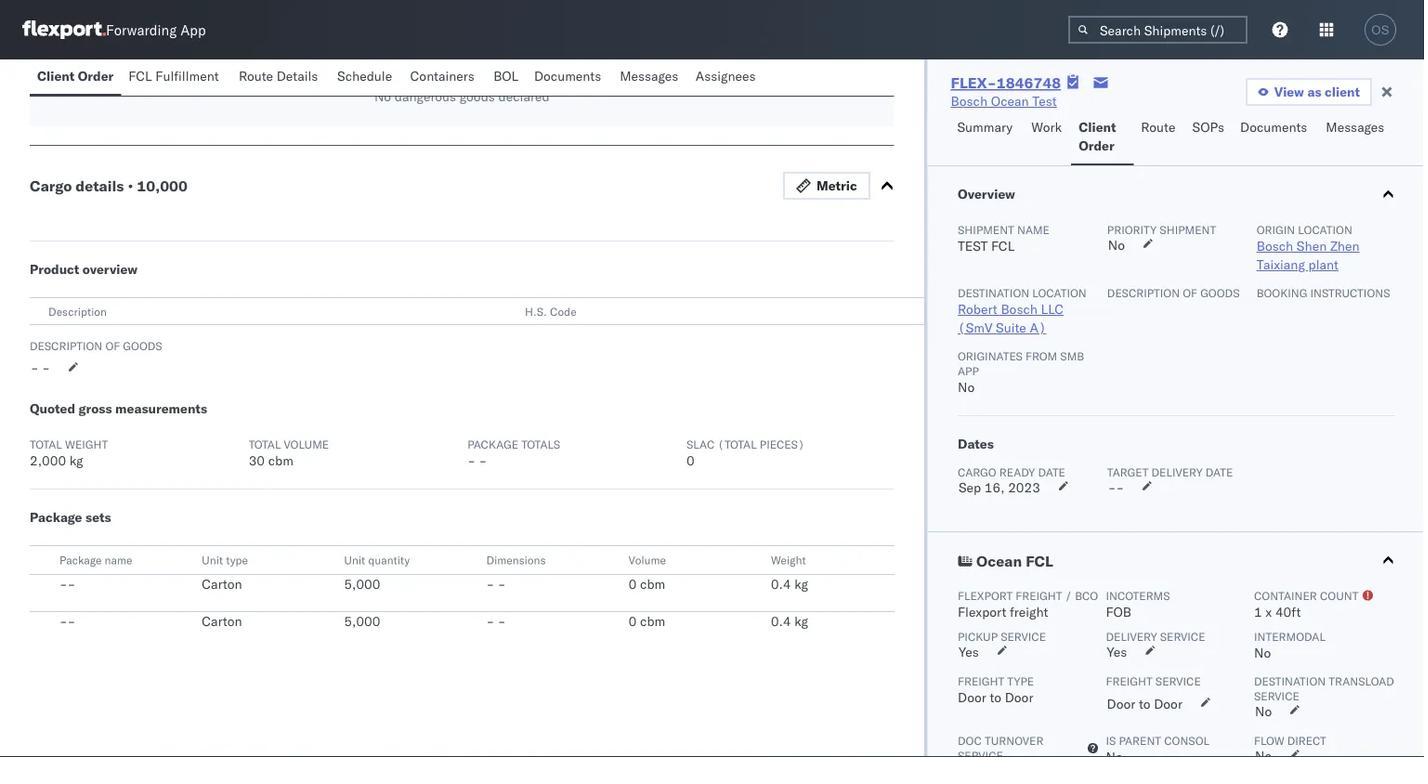 Task type: describe. For each thing, give the bounding box(es) containing it.
pieces)
[[760, 437, 805, 451]]

0 vertical spatial app
[[180, 21, 206, 39]]

service up service
[[1160, 630, 1205, 644]]

door up doc
[[958, 690, 986, 706]]

fulfillment
[[155, 68, 219, 84]]

metric
[[817, 178, 857, 194]]

2 vertical spatial 0
[[629, 613, 637, 630]]

1 vertical spatial 0
[[629, 576, 637, 592]]

bosch ocean test
[[951, 93, 1057, 109]]

dangerous
[[395, 88, 456, 105]]

total for total volume
[[249, 437, 281, 451]]

delivery
[[1151, 465, 1203, 479]]

name
[[105, 553, 132, 567]]

forwarding app
[[106, 21, 206, 39]]

cargo ready date
[[958, 465, 1065, 479]]

1 horizontal spatial to
[[1139, 696, 1150, 712]]

2 vertical spatial cbm
[[640, 613, 666, 630]]

booking
[[1256, 286, 1307, 300]]

product overview
[[30, 261, 138, 277]]

code
[[550, 304, 577, 318]]

client
[[1325, 84, 1360, 100]]

pickup service
[[958, 630, 1046, 644]]

robert bosch llc (smv suite a) link
[[958, 301, 1064, 336]]

details
[[277, 68, 318, 84]]

destination transload service
[[1254, 674, 1394, 703]]

2 0 cbm from the top
[[629, 613, 666, 630]]

0 vertical spatial - -
[[31, 360, 50, 376]]

sep 16, 2023
[[959, 479, 1040, 496]]

is parent consol
[[1106, 734, 1210, 748]]

0 horizontal spatial documents
[[534, 68, 601, 84]]

volume
[[629, 553, 666, 567]]

1 x 40ft
[[1254, 604, 1301, 620]]

1 vertical spatial documents
[[1241, 119, 1308, 135]]

zhen
[[1330, 238, 1360, 254]]

bco
[[1075, 589, 1098, 603]]

schedule
[[337, 68, 392, 84]]

flex-
[[951, 73, 997, 92]]

priority shipment
[[1107, 223, 1216, 236]]

yes for pickup
[[959, 644, 979, 660]]

route for route
[[1141, 119, 1176, 135]]

2,000
[[30, 453, 66, 469]]

fcl fulfillment
[[128, 68, 219, 84]]

1 flexport from the top
[[958, 589, 1013, 603]]

0 vertical spatial freight
[[1015, 589, 1062, 603]]

shipment name test fcl
[[958, 223, 1050, 254]]

os
[[1372, 23, 1390, 37]]

containers
[[410, 68, 475, 84]]

bosch ocean test link
[[951, 92, 1057, 111]]

0 vertical spatial description of goods
[[1107, 286, 1240, 300]]

/
[[1065, 589, 1072, 603]]

10,000
[[137, 177, 188, 195]]

ocean fcl button
[[928, 532, 1425, 588]]

0 vertical spatial --
[[1108, 479, 1124, 496]]

1 horizontal spatial client order button
[[1072, 111, 1134, 165]]

quantity
[[368, 553, 410, 567]]

priority
[[1107, 223, 1157, 236]]

package name
[[59, 553, 132, 567]]

goods for overview
[[460, 88, 495, 105]]

no down priority
[[1108, 237, 1125, 253]]

origin location bosch shen zhen taixiang plant
[[1256, 223, 1360, 273]]

consol
[[1164, 734, 1210, 748]]

package totals - -
[[468, 437, 561, 469]]

intermodal no
[[1254, 630, 1325, 661]]

2 0.4 from the top
[[771, 613, 791, 630]]

1 vertical spatial description of goods
[[30, 339, 162, 353]]

package for package name
[[59, 553, 102, 567]]

goods for name
[[123, 339, 162, 353]]

test
[[1033, 93, 1057, 109]]

no dangerous goods declared
[[374, 88, 550, 105]]

bosch inside the destination location robert bosch llc (smv suite a)
[[1001, 301, 1037, 317]]

no down schedule on the left top of page
[[374, 88, 391, 105]]

unit type
[[202, 553, 248, 567]]

sops button
[[1185, 111, 1233, 165]]

bol
[[494, 68, 519, 84]]

originates
[[958, 349, 1023, 363]]

destination location robert bosch llc (smv suite a)
[[958, 286, 1087, 336]]

service
[[1155, 674, 1201, 688]]

2023
[[1008, 479, 1040, 496]]

messages for the left messages button
[[620, 68, 679, 84]]

Search Shipments (/) text field
[[1069, 16, 1248, 44]]

location for llc
[[1032, 286, 1087, 300]]

name
[[1017, 223, 1050, 236]]

order for client order button to the right
[[1079, 138, 1115, 154]]

1 vertical spatial of
[[105, 339, 120, 353]]

declared
[[499, 88, 550, 105]]

1 horizontal spatial documents button
[[1233, 111, 1319, 165]]

delivery
[[1106, 630, 1157, 644]]

flow direct
[[1254, 734, 1326, 748]]

summary
[[958, 119, 1013, 135]]

freight type door to door
[[958, 674, 1034, 706]]

0 inside slac (total pieces) 0
[[687, 453, 695, 469]]

slac
[[687, 437, 715, 451]]

1 vertical spatial messages button
[[1319, 111, 1395, 165]]

0 vertical spatial documents button
[[527, 59, 613, 96]]

fob
[[1106, 604, 1131, 620]]

work button
[[1024, 111, 1072, 165]]

door down service
[[1154, 696, 1182, 712]]

1 vertical spatial --
[[59, 576, 76, 592]]

16,
[[984, 479, 1005, 496]]

40ft
[[1275, 604, 1301, 620]]

incoterms
[[1106, 589, 1170, 603]]

route for route details
[[239, 68, 273, 84]]

0 vertical spatial description
[[1107, 286, 1180, 300]]

unit quantity
[[344, 553, 410, 567]]

0 horizontal spatial messages button
[[613, 59, 688, 96]]

total for total weight 2,000 kg
[[30, 437, 62, 451]]

30
[[249, 453, 265, 469]]

freight service
[[1106, 674, 1201, 688]]

totals
[[521, 437, 561, 451]]

1 vertical spatial kg
[[795, 576, 808, 592]]

quoted
[[30, 401, 75, 417]]

as
[[1308, 84, 1322, 100]]

type for freight type door to door
[[1007, 674, 1034, 688]]

1 vertical spatial - -
[[486, 576, 506, 592]]

flexport. image
[[22, 20, 106, 39]]

dates
[[958, 436, 994, 452]]

to inside freight type door to door
[[990, 690, 1001, 706]]

container count
[[1254, 589, 1358, 603]]

0 vertical spatial cbm
[[268, 453, 294, 469]]

date for sep 16, 2023
[[1038, 465, 1065, 479]]

2 5,000 from the top
[[344, 613, 380, 630]]

direct
[[1287, 734, 1326, 748]]

1846748
[[997, 73, 1061, 92]]

llc
[[1041, 301, 1064, 317]]

parent
[[1119, 734, 1161, 748]]



Task type: vqa. For each thing, say whether or not it's contained in the screenshot.
left goods
yes



Task type: locate. For each thing, give the bounding box(es) containing it.
0 horizontal spatial fcl
[[128, 68, 152, 84]]

destination up robert
[[958, 286, 1029, 300]]

flow
[[1254, 734, 1284, 748]]

0 vertical spatial 0 cbm
[[629, 576, 666, 592]]

client order for client order button to the right
[[1079, 119, 1116, 154]]

(total
[[718, 437, 757, 451]]

messages
[[620, 68, 679, 84], [1326, 119, 1385, 135]]

date for --
[[1205, 465, 1233, 479]]

2 vertical spatial kg
[[795, 613, 808, 630]]

1 vertical spatial cbm
[[640, 576, 666, 592]]

2 unit from the left
[[344, 553, 365, 567]]

service down doc
[[958, 749, 1003, 757]]

client order button
[[30, 59, 121, 96], [1072, 111, 1134, 165]]

no inside intermodal no
[[1254, 645, 1271, 661]]

5,000
[[344, 576, 380, 592], [344, 613, 380, 630]]

0 horizontal spatial type
[[226, 553, 248, 567]]

1 horizontal spatial cargo
[[958, 465, 996, 479]]

destination down intermodal no
[[1254, 674, 1326, 688]]

ocean inside button
[[976, 552, 1022, 571]]

2 date from the left
[[1205, 465, 1233, 479]]

route button
[[1134, 111, 1185, 165]]

0 vertical spatial location
[[1298, 223, 1352, 236]]

pickup
[[958, 630, 998, 644]]

total weight 2,000 kg
[[30, 437, 108, 469]]

0 horizontal spatial app
[[180, 21, 206, 39]]

date
[[1038, 465, 1065, 479], [1205, 465, 1233, 479]]

1 vertical spatial 0 cbm
[[629, 613, 666, 630]]

dimensions
[[486, 553, 546, 567]]

0 vertical spatial goods
[[460, 88, 495, 105]]

door up is
[[1107, 696, 1135, 712]]

documents button right bol
[[527, 59, 613, 96]]

0 vertical spatial messages button
[[613, 59, 688, 96]]

to up turnover
[[990, 690, 1001, 706]]

yes down pickup at bottom
[[959, 644, 979, 660]]

order for the topmost client order button
[[78, 68, 114, 84]]

2 yes from the left
[[1107, 644, 1127, 660]]

forwarding app link
[[22, 20, 206, 39]]

1 horizontal spatial route
[[1141, 119, 1176, 135]]

type for unit type
[[226, 553, 248, 567]]

freight inside freight type door to door
[[958, 674, 1004, 688]]

destination inside destination transload service
[[1254, 674, 1326, 688]]

type inside freight type door to door
[[1007, 674, 1034, 688]]

of
[[1183, 286, 1197, 300], [105, 339, 120, 353]]

originates from smb app no
[[958, 349, 1084, 395]]

1 carton from the top
[[202, 576, 242, 592]]

ocean up flexport freight / bco flexport freight at right
[[976, 552, 1022, 571]]

flexport
[[958, 589, 1013, 603], [958, 604, 1006, 620]]

1 total from the left
[[30, 437, 62, 451]]

package for package totals - -
[[468, 437, 519, 451]]

1 horizontal spatial description of goods
[[1107, 286, 1240, 300]]

0 horizontal spatial cargo
[[30, 177, 72, 195]]

destination for robert
[[958, 286, 1029, 300]]

goods left booking
[[1200, 286, 1240, 300]]

2 freight from the left
[[1106, 674, 1152, 688]]

package sets
[[30, 509, 111, 526]]

1 vertical spatial ocean
[[976, 552, 1022, 571]]

messages button left the assignees at top
[[613, 59, 688, 96]]

shen
[[1297, 238, 1327, 254]]

service up flow in the bottom right of the page
[[1254, 689, 1299, 703]]

0 horizontal spatial client
[[37, 68, 75, 84]]

0 vertical spatial carton
[[202, 576, 242, 592]]

client order right the work button
[[1079, 119, 1116, 154]]

documents
[[534, 68, 601, 84], [1241, 119, 1308, 135]]

0 horizontal spatial date
[[1038, 465, 1065, 479]]

fcl fulfillment button
[[121, 59, 231, 96]]

order right the work button
[[1079, 138, 1115, 154]]

instructions
[[1310, 286, 1390, 300]]

0 vertical spatial client order button
[[30, 59, 121, 96]]

location
[[1298, 223, 1352, 236], [1032, 286, 1087, 300]]

1 5,000 from the top
[[344, 576, 380, 592]]

1 horizontal spatial bosch
[[1001, 301, 1037, 317]]

1 vertical spatial client order
[[1079, 119, 1116, 154]]

2 horizontal spatial fcl
[[1026, 552, 1053, 571]]

doc
[[958, 734, 982, 748]]

0 vertical spatial kg
[[69, 453, 83, 469]]

1 horizontal spatial destination
[[1254, 674, 1326, 688]]

door up turnover
[[1005, 690, 1033, 706]]

1 horizontal spatial documents
[[1241, 119, 1308, 135]]

ready
[[999, 465, 1035, 479]]

location inside the destination location robert bosch llc (smv suite a)
[[1032, 286, 1087, 300]]

no inside originates from smb app no
[[958, 379, 975, 395]]

freight left /
[[1015, 589, 1062, 603]]

1 vertical spatial 5,000
[[344, 613, 380, 630]]

0 horizontal spatial route
[[239, 68, 273, 84]]

description down product overview
[[48, 304, 107, 318]]

1 horizontal spatial unit
[[344, 553, 365, 567]]

1 horizontal spatial of
[[1183, 286, 1197, 300]]

target
[[1107, 465, 1148, 479]]

cargo up sep
[[958, 465, 996, 479]]

quoted gross measurements
[[30, 401, 207, 417]]

total up 2,000
[[30, 437, 62, 451]]

slac (total pieces) 0
[[687, 437, 805, 469]]

0 vertical spatial ocean
[[991, 93, 1029, 109]]

0 vertical spatial bosch
[[951, 93, 988, 109]]

1 vertical spatial description
[[48, 304, 107, 318]]

no down originates
[[958, 379, 975, 395]]

goods up measurements
[[123, 339, 162, 353]]

2 vertical spatial bosch
[[1001, 301, 1037, 317]]

location for zhen
[[1298, 223, 1352, 236]]

1 vertical spatial messages
[[1326, 119, 1385, 135]]

bosch down 'flex-'
[[951, 93, 988, 109]]

description of goods up the gross
[[30, 339, 162, 353]]

location up the "shen"
[[1298, 223, 1352, 236]]

0 horizontal spatial order
[[78, 68, 114, 84]]

bosch up suite
[[1001, 301, 1037, 317]]

bosch inside origin location bosch shen zhen taixiang plant
[[1256, 238, 1293, 254]]

weight
[[771, 553, 806, 567]]

messages left the assignees at top
[[620, 68, 679, 84]]

1 vertical spatial route
[[1141, 119, 1176, 135]]

documents button down view
[[1233, 111, 1319, 165]]

0 horizontal spatial of
[[105, 339, 120, 353]]

fcl inside shipment name test fcl
[[991, 238, 1015, 254]]

package left sets
[[30, 509, 82, 526]]

freight
[[958, 674, 1004, 688], [1106, 674, 1152, 688]]

package left name
[[59, 553, 102, 567]]

location up llc
[[1032, 286, 1087, 300]]

0 vertical spatial 5,000
[[344, 576, 380, 592]]

description down priority
[[1107, 286, 1180, 300]]

1 horizontal spatial date
[[1205, 465, 1233, 479]]

0 vertical spatial destination
[[958, 286, 1029, 300]]

container
[[1254, 589, 1317, 603]]

0 horizontal spatial description of goods
[[30, 339, 162, 353]]

client for the topmost client order button
[[37, 68, 75, 84]]

date right delivery
[[1205, 465, 1233, 479]]

no
[[374, 88, 391, 105], [1108, 237, 1125, 253], [958, 379, 975, 395], [1254, 645, 1271, 661], [1255, 703, 1272, 720]]

1 vertical spatial client order button
[[1072, 111, 1134, 165]]

messages for the bottommost messages button
[[1326, 119, 1385, 135]]

turnover
[[984, 734, 1043, 748]]

1 horizontal spatial messages button
[[1319, 111, 1395, 165]]

goods down bol
[[460, 88, 495, 105]]

client down flexport. image in the top of the page
[[37, 68, 75, 84]]

package inside package totals - -
[[468, 437, 519, 451]]

view
[[1275, 84, 1305, 100]]

1 horizontal spatial type
[[1007, 674, 1034, 688]]

total volume
[[249, 437, 329, 451]]

cargo for cargo details • 10,000
[[30, 177, 72, 195]]

2 vertical spatial - -
[[486, 613, 506, 630]]

unit for unit quantity
[[344, 553, 365, 567]]

bol button
[[486, 59, 527, 96]]

2 total from the left
[[249, 437, 281, 451]]

1 horizontal spatial app
[[958, 364, 979, 378]]

0 horizontal spatial destination
[[958, 286, 1029, 300]]

delivery service
[[1106, 630, 1205, 644]]

1 vertical spatial freight
[[1010, 604, 1048, 620]]

freight up pickup service
[[1010, 604, 1048, 620]]

ocean fcl
[[976, 552, 1053, 571]]

0 horizontal spatial bosch
[[951, 93, 988, 109]]

client order button down flexport. image in the top of the page
[[30, 59, 121, 96]]

route inside button
[[239, 68, 273, 84]]

gross
[[79, 401, 112, 417]]

2 vertical spatial description
[[30, 339, 102, 353]]

1 0 cbm from the top
[[629, 576, 666, 592]]

yes for delivery
[[1107, 644, 1127, 660]]

date up 2023
[[1038, 465, 1065, 479]]

0 vertical spatial flexport
[[958, 589, 1013, 603]]

freight for freight type door to door
[[958, 674, 1004, 688]]

2 vertical spatial goods
[[123, 339, 162, 353]]

of up the quoted gross measurements
[[105, 339, 120, 353]]

cargo for cargo ready date
[[958, 465, 996, 479]]

1 0.4 from the top
[[771, 576, 791, 592]]

cargo left the details
[[30, 177, 72, 195]]

intermodal
[[1254, 630, 1325, 644]]

2 horizontal spatial goods
[[1200, 286, 1240, 300]]

location inside origin location bosch shen zhen taixiang plant
[[1298, 223, 1352, 236]]

fcl up flexport freight / bco flexport freight at right
[[1026, 552, 1053, 571]]

sets
[[85, 509, 111, 526]]

client order button right work
[[1072, 111, 1134, 165]]

no down intermodal
[[1254, 645, 1271, 661]]

1 vertical spatial app
[[958, 364, 979, 378]]

app down originates
[[958, 364, 979, 378]]

1 yes from the left
[[959, 644, 979, 660]]

unit for unit type
[[202, 553, 223, 567]]

0 horizontal spatial client order button
[[30, 59, 121, 96]]

client right work
[[1079, 119, 1116, 135]]

order down forwarding app link
[[78, 68, 114, 84]]

app
[[180, 21, 206, 39], [958, 364, 979, 378]]

to down freight service at the bottom right of page
[[1139, 696, 1150, 712]]

2 vertical spatial fcl
[[1026, 552, 1053, 571]]

0 vertical spatial order
[[78, 68, 114, 84]]

1 vertical spatial carton
[[202, 613, 242, 630]]

os button
[[1359, 8, 1402, 51]]

ocean down "flex-1846748" "link" at the top of the page
[[991, 93, 1029, 109]]

0 vertical spatial cargo
[[30, 177, 72, 195]]

robert
[[958, 301, 997, 317]]

0 vertical spatial fcl
[[128, 68, 152, 84]]

route details button
[[231, 59, 330, 96]]

0 vertical spatial 0.4
[[771, 576, 791, 592]]

service inside doc turnover service
[[958, 749, 1003, 757]]

client order down flexport. image in the top of the page
[[37, 68, 114, 84]]

origin
[[1256, 223, 1295, 236]]

freight for freight service
[[1106, 674, 1152, 688]]

package left the "totals"
[[468, 437, 519, 451]]

plant
[[1308, 256, 1339, 273]]

(smv
[[958, 320, 992, 336]]

measurements
[[115, 401, 207, 417]]

1 freight from the left
[[958, 674, 1004, 688]]

freight down pickup at bottom
[[958, 674, 1004, 688]]

0 vertical spatial messages
[[620, 68, 679, 84]]

work
[[1032, 119, 1062, 135]]

bosch down origin
[[1256, 238, 1293, 254]]

2 vertical spatial --
[[59, 613, 76, 630]]

total up 30
[[249, 437, 281, 451]]

view as client
[[1275, 84, 1360, 100]]

metric button
[[783, 172, 870, 200]]

0 horizontal spatial unit
[[202, 553, 223, 567]]

package for package sets
[[30, 509, 82, 526]]

forwarding
[[106, 21, 177, 39]]

documents down view
[[1241, 119, 1308, 135]]

a)
[[1029, 320, 1046, 336]]

client order for the topmost client order button
[[37, 68, 114, 84]]

from
[[1025, 349, 1057, 363]]

description of goods down priority shipment
[[1107, 286, 1240, 300]]

no up flow in the bottom right of the page
[[1255, 703, 1272, 720]]

total inside total weight 2,000 kg
[[30, 437, 62, 451]]

kg inside total weight 2,000 kg
[[69, 453, 83, 469]]

route details
[[239, 68, 318, 84]]

1 vertical spatial cargo
[[958, 465, 996, 479]]

service down flexport freight / bco flexport freight at right
[[1000, 630, 1046, 644]]

cbm
[[268, 453, 294, 469], [640, 576, 666, 592], [640, 613, 666, 630]]

route left details
[[239, 68, 273, 84]]

messages button down client on the right top
[[1319, 111, 1395, 165]]

2 vertical spatial package
[[59, 553, 102, 567]]

overview
[[958, 186, 1015, 202]]

destination for service
[[1254, 674, 1326, 688]]

0 horizontal spatial location
[[1032, 286, 1087, 300]]

route inside "button"
[[1141, 119, 1176, 135]]

client for client order button to the right
[[1079, 119, 1116, 135]]

smb
[[1060, 349, 1084, 363]]

type
[[226, 553, 248, 567], [1007, 674, 1034, 688]]

shipment
[[1160, 223, 1216, 236]]

1 unit from the left
[[202, 553, 223, 567]]

0 horizontal spatial messages
[[620, 68, 679, 84]]

fcl
[[128, 68, 152, 84], [991, 238, 1015, 254], [1026, 552, 1053, 571]]

2 flexport from the top
[[958, 604, 1006, 620]]

yes down delivery
[[1107, 644, 1127, 660]]

cargo
[[30, 177, 72, 195], [958, 465, 996, 479]]

description of goods
[[1107, 286, 1240, 300], [30, 339, 162, 353]]

flex-1846748
[[951, 73, 1061, 92]]

app inside originates from smb app no
[[958, 364, 979, 378]]

client
[[37, 68, 75, 84], [1079, 119, 1116, 135]]

1 date from the left
[[1038, 465, 1065, 479]]

1 horizontal spatial total
[[249, 437, 281, 451]]

h.s.
[[525, 304, 547, 318]]

2 carton from the top
[[202, 613, 242, 630]]

kg
[[69, 453, 83, 469], [795, 576, 808, 592], [795, 613, 808, 630]]

0.4
[[771, 576, 791, 592], [771, 613, 791, 630]]

description up quoted at bottom left
[[30, 339, 102, 353]]

0 vertical spatial client order
[[37, 68, 114, 84]]

1 horizontal spatial order
[[1079, 138, 1115, 154]]

1 vertical spatial bosch
[[1256, 238, 1293, 254]]

is
[[1106, 734, 1116, 748]]

messages down client on the right top
[[1326, 119, 1385, 135]]

2 horizontal spatial bosch
[[1256, 238, 1293, 254]]

bosch
[[951, 93, 988, 109], [1256, 238, 1293, 254], [1001, 301, 1037, 317]]

fcl down forwarding
[[128, 68, 152, 84]]

0 vertical spatial documents
[[534, 68, 601, 84]]

0 vertical spatial client
[[37, 68, 75, 84]]

0 cbm
[[629, 576, 666, 592], [629, 613, 666, 630]]

fcl down shipment
[[991, 238, 1015, 254]]

1 horizontal spatial goods
[[460, 88, 495, 105]]

volume
[[284, 437, 329, 451]]

0 horizontal spatial freight
[[958, 674, 1004, 688]]

1 horizontal spatial client order
[[1079, 119, 1116, 154]]

1 horizontal spatial freight
[[1106, 674, 1152, 688]]

app up fulfillment
[[180, 21, 206, 39]]

route left sops
[[1141, 119, 1176, 135]]

1 vertical spatial client
[[1079, 119, 1116, 135]]

1 vertical spatial type
[[1007, 674, 1034, 688]]

documents up declared
[[534, 68, 601, 84]]

freight up door to door
[[1106, 674, 1152, 688]]

0 vertical spatial package
[[468, 437, 519, 451]]

product
[[30, 261, 79, 277]]

h.s. code
[[525, 304, 577, 318]]

description
[[1107, 286, 1180, 300], [48, 304, 107, 318], [30, 339, 102, 353]]

destination inside the destination location robert bosch llc (smv suite a)
[[958, 286, 1029, 300]]

0 horizontal spatial to
[[990, 690, 1001, 706]]

assignees
[[696, 68, 756, 84]]

0 horizontal spatial client order
[[37, 68, 114, 84]]

bosch inside bosch ocean test link
[[951, 93, 988, 109]]

cargo details • 10,000
[[30, 177, 188, 195]]

•
[[128, 177, 133, 195]]

service inside destination transload service
[[1254, 689, 1299, 703]]

of down shipment
[[1183, 286, 1197, 300]]

-
[[31, 360, 39, 376], [42, 360, 50, 376], [468, 453, 476, 469], [479, 453, 487, 469], [1108, 479, 1116, 496], [1116, 479, 1124, 496], [59, 576, 68, 592], [68, 576, 76, 592], [486, 576, 495, 592], [498, 576, 506, 592], [59, 613, 68, 630], [68, 613, 76, 630], [486, 613, 495, 630], [498, 613, 506, 630]]



